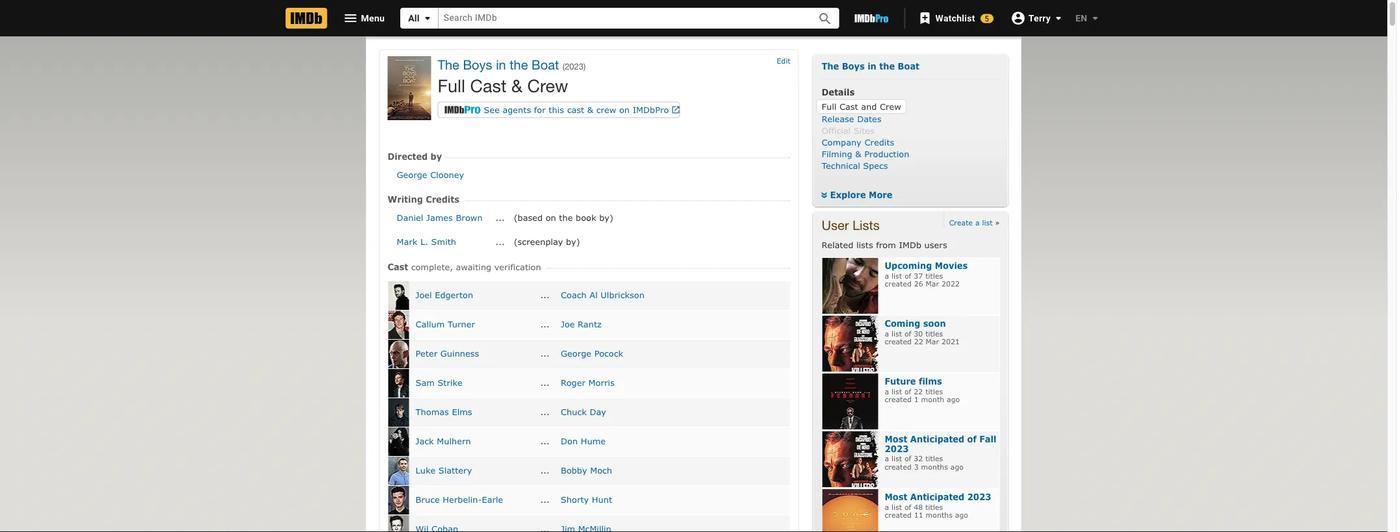 Task type: locate. For each thing, give the bounding box(es) containing it.
0 horizontal spatial on
[[546, 212, 556, 222]]

in inside the boys in the boat (2023) full cast & crew
[[496, 57, 506, 72]]

1 vertical spatial credits
[[426, 194, 460, 204]]

the up the full cast and crew link
[[880, 61, 895, 71]]

3 list image image from the top
[[823, 374, 879, 430]]

more
[[869, 189, 893, 200]]

on right crew
[[620, 105, 630, 115]]

1 horizontal spatial cast
[[470, 75, 507, 96]]

2 created from the top
[[885, 337, 912, 346]]

5 created from the top
[[885, 511, 912, 520]]

roger
[[561, 378, 586, 388]]

list image image for upcoming movies
[[823, 258, 879, 314]]

created left 48
[[885, 511, 912, 520]]

1 created from the top
[[885, 280, 912, 288]]

the left book
[[559, 212, 573, 222]]

boys up details
[[842, 61, 865, 71]]

en
[[1076, 13, 1088, 23]]

arrow drop down image left the en
[[1051, 10, 1067, 26]]

0 horizontal spatial crew
[[528, 75, 569, 96]]

0 horizontal spatial george
[[397, 169, 428, 179]]

the boys in the boat
[[822, 61, 920, 71]]

2 anticipated from the top
[[911, 492, 965, 502]]

jack
[[416, 436, 434, 446]]

list down upcoming
[[892, 271, 902, 280]]

a inside most anticipated of fall 2023 a list of 32 titles created 3 months ago
[[885, 455, 889, 463]]

mark l. smith link
[[397, 237, 456, 247]]

0 horizontal spatial 2023
[[885, 444, 909, 454]]

the boys in the boat link up and
[[822, 61, 920, 71]]

... left bobby
[[541, 465, 550, 475]]

boys for the boys in the boat
[[842, 61, 865, 71]]

the inside the boys in the boat (2023) full cast & crew
[[510, 57, 528, 72]]

arrow drop down image inside en button
[[1088, 10, 1104, 26]]

credits up daniel james brown 'link'
[[426, 194, 460, 204]]

future
[[885, 376, 916, 386]]

george for george clooney
[[397, 169, 428, 179]]

crew right and
[[880, 101, 902, 111]]

0 vertical spatial by)
[[600, 212, 614, 222]]

0 vertical spatial 2023
[[885, 444, 909, 454]]

imdb
[[899, 240, 922, 250]]

list down future
[[892, 387, 902, 396]]

list left 48
[[892, 503, 902, 512]]

2 vertical spatial &
[[856, 149, 862, 159]]

peter guinness image
[[388, 340, 409, 368]]

the inside the boys in the boat (2023) full cast & crew
[[438, 57, 460, 72]]

boat down watchlist icon
[[898, 61, 920, 71]]

0 vertical spatial &
[[512, 75, 523, 96]]

1 vertical spatial most
[[885, 492, 908, 502]]

luke
[[416, 465, 436, 475]]

in up the see
[[496, 57, 506, 72]]

titles for movies
[[926, 271, 944, 280]]

0 vertical spatial crew
[[528, 75, 569, 96]]

created left 32
[[885, 463, 912, 472]]

(screenplay
[[514, 237, 563, 247]]

1 horizontal spatial the
[[822, 61, 840, 71]]

boat left "(2023)"
[[532, 57, 559, 72]]

most
[[885, 434, 908, 444], [885, 492, 908, 502]]

arrow drop down image for all
[[420, 10, 435, 26]]

0 vertical spatial most
[[885, 434, 908, 444]]

created for coming
[[885, 337, 912, 346]]

... for don hume
[[541, 436, 550, 446]]

in for the boys in the boat
[[868, 61, 877, 71]]

full cast and crew link
[[822, 101, 902, 111]]

of left 48
[[905, 503, 912, 512]]

... for joe rantz
[[541, 319, 550, 329]]

submit search image
[[818, 11, 834, 27]]

a down 'coming'
[[885, 329, 889, 338]]

the up details
[[822, 61, 840, 71]]

thomas elms
[[416, 407, 472, 417]]

3 titles from the top
[[926, 387, 944, 396]]

anticipated up 32
[[911, 434, 965, 444]]

... left 'roger'
[[541, 378, 550, 388]]

list inside upcoming movies a list of 37 titles created 26 mar 2022
[[892, 271, 902, 280]]

2 horizontal spatial the
[[880, 61, 895, 71]]

mark
[[397, 237, 418, 247]]

arrow drop down image inside all button
[[420, 10, 435, 26]]

arrow drop down image right menu
[[420, 10, 435, 26]]

smith
[[431, 237, 456, 247]]

coach al ulbrickson link
[[561, 290, 645, 300]]

wil coban image
[[388, 515, 409, 532]]

... left 'coach'
[[541, 290, 550, 300]]

2 list image image from the top
[[823, 316, 879, 372]]

boat for the boys in the boat
[[898, 61, 920, 71]]

verification
[[495, 262, 541, 272]]

0 vertical spatial george
[[397, 169, 428, 179]]

boys for the boys in the boat (2023) full cast & crew
[[463, 57, 493, 72]]

1 horizontal spatial &
[[588, 105, 594, 115]]

fall
[[980, 434, 997, 444]]

2 horizontal spatial &
[[856, 149, 862, 159]]

bruce herbelin-earle
[[416, 495, 503, 505]]

created for future
[[885, 395, 912, 404]]

coach
[[561, 290, 587, 300]]

1 horizontal spatial george
[[561, 348, 592, 358]]

details full cast and crew release dates official sites company credits filming & production technical specs
[[822, 87, 910, 170]]

most inside most anticipated of fall 2023 a list of 32 titles created 3 months ago
[[885, 434, 908, 444]]

created inside future films a list of 22 titles created 1 month ago
[[885, 395, 912, 404]]

list down 'coming'
[[892, 329, 902, 338]]

0 vertical spatial anticipated
[[911, 434, 965, 444]]

cast inside the details full cast and crew release dates official sites company credits filming & production technical specs
[[840, 101, 859, 111]]

0 horizontal spatial boat
[[532, 57, 559, 72]]

a down upcoming
[[885, 271, 889, 280]]

created inside upcoming movies a list of 37 titles created 26 mar 2022
[[885, 280, 912, 288]]

a right the create
[[976, 218, 980, 227]]

peter guinness
[[416, 348, 479, 358]]

2 vertical spatial cast
[[388, 262, 408, 272]]

... for coach al ulbrickson
[[541, 290, 550, 300]]

1 horizontal spatial full
[[822, 101, 837, 111]]

& right cast
[[588, 105, 594, 115]]

boys inside the boys in the boat (2023) full cast & crew
[[463, 57, 493, 72]]

a down future
[[885, 387, 889, 396]]

Search IMDb text field
[[439, 8, 803, 28]]

& down 'company credits' link
[[856, 149, 862, 159]]

mark l. smith
[[397, 237, 456, 247]]

production
[[865, 149, 910, 159]]

credits up production
[[865, 137, 895, 147]]

a inside future films a list of 22 titles created 1 month ago
[[885, 387, 889, 396]]

by) right book
[[600, 212, 614, 222]]

(2023)
[[563, 61, 586, 72]]

morris
[[589, 378, 615, 388]]

menu image
[[343, 10, 359, 26]]

list
[[983, 218, 993, 227], [892, 271, 902, 280], [892, 329, 902, 338], [892, 387, 902, 396], [892, 455, 902, 463], [892, 503, 902, 512]]

the boys in the boat (2023) full cast & crew
[[438, 57, 586, 96]]

the for the boys in the boat
[[880, 61, 895, 71]]

1 month ago
[[915, 395, 960, 404]]

list image image
[[823, 258, 879, 314], [823, 316, 879, 372], [823, 374, 879, 430], [823, 432, 879, 487], [823, 489, 879, 532]]

luke slattery link
[[416, 465, 472, 475]]

list image image for most anticipated of fall 2023
[[823, 432, 879, 487]]

bruce herbelin-earle link
[[416, 495, 503, 505]]

of left 30
[[905, 329, 912, 338]]

titles down upcoming movies link
[[926, 271, 944, 280]]

0 horizontal spatial in
[[496, 57, 506, 72]]

created inside most anticipated 2023 a list of 48 titles created 11 months ago
[[885, 511, 912, 520]]

in up and
[[868, 61, 877, 71]]

anticipated up 11 months ago
[[911, 492, 965, 502]]

0 horizontal spatial the
[[510, 57, 528, 72]]

1 horizontal spatial by)
[[600, 212, 614, 222]]

anticipated inside most anticipated 2023 a list of 48 titles created 11 months ago
[[911, 492, 965, 502]]

0 horizontal spatial boys
[[463, 57, 493, 72]]

1 horizontal spatial on
[[620, 105, 630, 115]]

by
[[431, 151, 442, 162]]

1 vertical spatial 2023
[[968, 492, 992, 502]]

day
[[590, 407, 607, 417]]

titles inside coming soon a list of 30 titles created 22 mar 2021
[[926, 329, 944, 338]]

roger morris link
[[561, 378, 615, 388]]

and
[[862, 101, 877, 111]]

sam strike
[[416, 378, 463, 388]]

4 list image image from the top
[[823, 432, 879, 487]]

cast up the see
[[470, 75, 507, 96]]

the for the boys in the boat (2023) full cast & crew
[[510, 57, 528, 72]]

1 horizontal spatial in
[[868, 61, 877, 71]]

the up agents at top
[[510, 57, 528, 72]]

coming soon link
[[885, 318, 946, 328]]

callum turner link
[[416, 319, 475, 329]]

full inside the details full cast and crew release dates official sites company credits filming & production technical specs
[[822, 101, 837, 111]]

37
[[914, 271, 923, 280]]

boat
[[532, 57, 559, 72], [898, 61, 920, 71]]

for
[[534, 105, 546, 115]]

mulhern
[[437, 436, 471, 446]]

1 horizontal spatial the
[[559, 212, 573, 222]]

of left 22
[[905, 387, 912, 396]]

1 horizontal spatial credits
[[865, 137, 895, 147]]

1 vertical spatial crew
[[880, 101, 902, 111]]

titles inside upcoming movies a list of 37 titles created 26 mar 2022
[[926, 271, 944, 280]]

arrow drop down image for en
[[1088, 10, 1104, 26]]

2 horizontal spatial arrow drop down image
[[1088, 10, 1104, 26]]

titles down soon
[[926, 329, 944, 338]]

of inside coming soon a list of 30 titles created 22 mar 2021
[[905, 329, 912, 338]]

All search field
[[401, 8, 840, 29]]

2 most from the top
[[885, 492, 908, 502]]

0 horizontal spatial arrow drop down image
[[420, 10, 435, 26]]

»
[[996, 218, 1000, 227]]

... left chuck
[[541, 407, 550, 417]]

full up release
[[822, 101, 837, 111]]

this
[[549, 105, 564, 115]]

26 mar 2022
[[915, 280, 960, 288]]

titles
[[926, 271, 944, 280], [926, 329, 944, 338], [926, 387, 944, 396], [926, 455, 944, 463], [926, 503, 944, 512]]

2023 inside most anticipated of fall 2023 a list of 32 titles created 3 months ago
[[885, 444, 909, 454]]

the
[[438, 57, 460, 72], [822, 61, 840, 71]]

most inside most anticipated 2023 a list of 48 titles created 11 months ago
[[885, 492, 908, 502]]

... left shorty
[[541, 495, 550, 505]]

3 months ago
[[915, 463, 964, 472]]

full inside the boys in the boat (2023) full cast & crew
[[438, 75, 466, 96]]

cast up release dates link at the top right of the page
[[840, 101, 859, 111]]

2 titles from the top
[[926, 329, 944, 338]]

2 horizontal spatial cast
[[840, 101, 859, 111]]

jack mulhern
[[416, 436, 471, 446]]

0 horizontal spatial cast
[[388, 262, 408, 272]]

brown
[[456, 212, 483, 222]]

4 titles from the top
[[926, 455, 944, 463]]

official sites link
[[822, 125, 875, 135]]

1 vertical spatial anticipated
[[911, 492, 965, 502]]

george pocock
[[561, 348, 624, 358]]

1 vertical spatial george
[[561, 348, 592, 358]]

crew up for
[[528, 75, 569, 96]]

peter
[[416, 348, 438, 358]]

& inside the details full cast and crew release dates official sites company credits filming & production technical specs
[[856, 149, 862, 159]]

don hume link
[[561, 436, 606, 446]]

chuck
[[561, 407, 587, 417]]

0 horizontal spatial full
[[438, 75, 466, 96]]

None field
[[439, 8, 803, 28]]

by)
[[600, 212, 614, 222], [566, 237, 580, 247]]

james
[[427, 212, 453, 222]]

0 horizontal spatial the
[[438, 57, 460, 72]]

cast down mark
[[388, 262, 408, 272]]

0 vertical spatial credits
[[865, 137, 895, 147]]

4 created from the top
[[885, 463, 912, 472]]

titles right 32
[[926, 455, 944, 463]]

the boys in the boat link up the see
[[438, 57, 559, 72]]

1 vertical spatial full
[[822, 101, 837, 111]]

... for bobby moch
[[541, 465, 550, 475]]

george up 'roger'
[[561, 348, 592, 358]]

titles down films
[[926, 387, 944, 396]]

soon
[[924, 318, 946, 328]]

george down directed by
[[397, 169, 428, 179]]

boys up the see
[[463, 57, 493, 72]]

none field inside all search field
[[439, 8, 803, 28]]

list left 32
[[892, 455, 902, 463]]

created inside coming soon a list of 30 titles created 22 mar 2021
[[885, 337, 912, 346]]

a left 32
[[885, 455, 889, 463]]

filming
[[822, 149, 853, 159]]

upcoming movies link
[[885, 260, 968, 270]]

0 horizontal spatial credits
[[426, 194, 460, 204]]

imdbpro
[[633, 105, 669, 115]]

of inside upcoming movies a list of 37 titles created 26 mar 2022
[[905, 271, 912, 280]]

the right the boys in the boat (2023) poster image
[[438, 57, 460, 72]]

of down upcoming
[[905, 271, 912, 280]]

1 horizontal spatial 2023
[[968, 492, 992, 502]]

& up agents at top
[[512, 75, 523, 96]]

titles inside most anticipated of fall 2023 a list of 32 titles created 3 months ago
[[926, 455, 944, 463]]

arrow drop down image right terry
[[1088, 10, 1104, 26]]

films
[[919, 376, 943, 386]]

0 vertical spatial cast
[[470, 75, 507, 96]]

callum turner
[[416, 319, 475, 329]]

by) down the (based on the book by)
[[566, 237, 580, 247]]

... left "(based"
[[496, 212, 505, 222]]

1 vertical spatial by)
[[566, 237, 580, 247]]

arrow drop down image
[[1051, 10, 1067, 26], [420, 10, 435, 26], [1088, 10, 1104, 26]]

future films a list of 22 titles created 1 month ago
[[885, 376, 960, 404]]

3 created from the top
[[885, 395, 912, 404]]

see agents for this cast & crew on imdbpro link
[[445, 105, 680, 115]]

1 horizontal spatial crew
[[880, 101, 902, 111]]

shorty
[[561, 495, 589, 505]]

joe
[[561, 319, 575, 329]]

... left george pocock
[[541, 348, 550, 358]]

boat inside the boys in the boat (2023) full cast & crew
[[532, 57, 559, 72]]

0 horizontal spatial by)
[[566, 237, 580, 247]]

1 anticipated from the top
[[911, 434, 965, 444]]

crew
[[528, 75, 569, 96], [880, 101, 902, 111]]

0 horizontal spatial &
[[512, 75, 523, 96]]

on right "(based"
[[546, 212, 556, 222]]

titles inside future films a list of 22 titles created 1 month ago
[[926, 387, 944, 396]]

... left "don"
[[541, 436, 550, 446]]

the boys in the boat (2023) poster image
[[388, 57, 431, 120]]

1 vertical spatial on
[[546, 212, 556, 222]]

of left "fall"
[[968, 434, 977, 444]]

agents
[[503, 105, 531, 115]]

created inside most anticipated of fall 2023 a list of 32 titles created 3 months ago
[[885, 463, 912, 472]]

... for chuck day
[[541, 407, 550, 417]]

1 vertical spatial cast
[[840, 101, 859, 111]]

writing credits
[[388, 194, 465, 204]]

5 list image image from the top
[[823, 489, 879, 532]]

created down upcoming
[[885, 280, 912, 288]]

create
[[950, 218, 973, 227]]

0 vertical spatial full
[[438, 75, 466, 96]]

official
[[822, 125, 851, 135]]

created down 'coming'
[[885, 337, 912, 346]]

roger morris
[[561, 378, 615, 388]]

titles down most anticipated 2023 link
[[926, 503, 944, 512]]

most for 2023
[[885, 434, 908, 444]]

boat for the boys in the boat (2023) full cast & crew
[[532, 57, 559, 72]]

full right the boys in the boat (2023) poster image
[[438, 75, 466, 96]]

explore
[[831, 189, 866, 200]]

a left 48
[[885, 503, 889, 512]]

5 titles from the top
[[926, 503, 944, 512]]

1 horizontal spatial boat
[[898, 61, 920, 71]]

created
[[885, 280, 912, 288], [885, 337, 912, 346], [885, 395, 912, 404], [885, 463, 912, 472], [885, 511, 912, 520]]

1 list image image from the top
[[823, 258, 879, 314]]

anticipated inside most anticipated of fall 2023 a list of 32 titles created 3 months ago
[[911, 434, 965, 444]]

1 titles from the top
[[926, 271, 944, 280]]

luke slattery image
[[388, 457, 409, 486]]

1 most from the top
[[885, 434, 908, 444]]

coach al ulbrickson
[[561, 290, 645, 300]]

book
[[576, 212, 597, 222]]

george for george pocock
[[561, 348, 592, 358]]

1 horizontal spatial boys
[[842, 61, 865, 71]]

most for list
[[885, 492, 908, 502]]

lists
[[857, 240, 874, 250]]

of
[[905, 271, 912, 280], [905, 329, 912, 338], [905, 387, 912, 396], [968, 434, 977, 444], [905, 455, 912, 463], [905, 503, 912, 512]]

created down future
[[885, 395, 912, 404]]

... left "joe"
[[541, 319, 550, 329]]



Task type: describe. For each thing, give the bounding box(es) containing it.
l.
[[421, 237, 428, 247]]

coming soon a list of 30 titles created 22 mar 2021
[[885, 318, 960, 346]]

joel
[[416, 290, 432, 300]]

shorty hunt
[[561, 495, 613, 505]]

most anticipated 2023 a list of 48 titles created 11 months ago
[[885, 492, 992, 520]]

rantz
[[578, 319, 602, 329]]

... up verification
[[496, 237, 505, 247]]

22 mar 2021
[[915, 337, 960, 346]]

crew
[[597, 105, 617, 115]]

strike
[[438, 378, 463, 388]]

all
[[408, 13, 420, 23]]

bobby
[[561, 465, 588, 475]]

company
[[822, 137, 862, 147]]

list inside coming soon a list of 30 titles created 22 mar 2021
[[892, 329, 902, 338]]

jack mulhern image
[[388, 428, 409, 456]]

future films link
[[885, 376, 943, 386]]

explore more
[[831, 189, 893, 200]]

shorty hunt link
[[561, 495, 613, 505]]

in for the boys in the boat (2023) full cast & crew
[[496, 57, 506, 72]]

& inside the boys in the boat (2023) full cast & crew
[[512, 75, 523, 96]]

edit link
[[777, 56, 791, 65]]

writing
[[388, 194, 423, 204]]

list inside most anticipated 2023 a list of 48 titles created 11 months ago
[[892, 503, 902, 512]]

1 horizontal spatial arrow drop down image
[[1051, 10, 1067, 26]]

clooney
[[431, 169, 464, 179]]

bruce herbelin-earle image
[[388, 486, 409, 515]]

cast complete, awaiting verification
[[388, 262, 544, 272]]

upcoming
[[885, 260, 933, 270]]

... for shorty hunt
[[541, 495, 550, 505]]

specs
[[864, 160, 889, 170]]

list image image for most anticipated 2023
[[823, 489, 879, 532]]

george pocock link
[[561, 348, 624, 358]]

list inside future films a list of 22 titles created 1 month ago
[[892, 387, 902, 396]]

crew inside the boys in the boat (2023) full cast & crew
[[528, 75, 569, 96]]

crew inside the details full cast and crew release dates official sites company credits filming & production technical specs
[[880, 101, 902, 111]]

11 months ago
[[915, 511, 969, 520]]

most anticipated of fall 2023 a list of 32 titles created 3 months ago
[[885, 434, 997, 472]]

guinness
[[441, 348, 479, 358]]

directed
[[388, 151, 428, 162]]

hume
[[581, 436, 606, 446]]

5
[[985, 14, 990, 23]]

lists
[[853, 218, 880, 233]]

sam strike image
[[388, 369, 409, 398]]

technical
[[822, 160, 861, 170]]

see
[[484, 105, 500, 115]]

menu button
[[333, 8, 395, 29]]

... for roger morris
[[541, 378, 550, 388]]

daniel
[[397, 212, 424, 222]]

account circle image
[[1011, 10, 1026, 26]]

titles for soon
[[926, 329, 944, 338]]

joel edgerton image
[[388, 281, 409, 310]]

1 horizontal spatial the boys in the boat link
[[822, 61, 920, 71]]

of left 32
[[905, 455, 912, 463]]

0 horizontal spatial the boys in the boat link
[[438, 57, 559, 72]]

upcoming movies a list of 37 titles created 26 mar 2022
[[885, 260, 968, 288]]

(screenplay by)
[[514, 237, 580, 247]]

a inside upcoming movies a list of 37 titles created 26 mar 2022
[[885, 271, 889, 280]]

watchlist image
[[918, 10, 933, 26]]

0 vertical spatial on
[[620, 105, 630, 115]]

terry button
[[1004, 6, 1067, 30]]

of inside future films a list of 22 titles created 1 month ago
[[905, 387, 912, 396]]

terry
[[1029, 13, 1051, 23]]

from
[[877, 240, 897, 250]]

joel edgerton
[[416, 290, 473, 300]]

edgerton
[[435, 290, 473, 300]]

chuck day link
[[561, 407, 607, 417]]

george clooney link
[[397, 169, 464, 179]]

awaiting
[[456, 262, 492, 272]]

users
[[925, 240, 948, 250]]

related lists from imdb users
[[822, 240, 948, 250]]

callum
[[416, 319, 445, 329]]

create a list link
[[950, 218, 993, 227]]

list inside most anticipated of fall 2023 a list of 32 titles created 3 months ago
[[892, 455, 902, 463]]

anticipated for of
[[911, 434, 965, 444]]

list image image for future films
[[823, 374, 879, 430]]

thomas elms image
[[388, 398, 409, 427]]

daniel james brown link
[[397, 212, 483, 222]]

related
[[822, 240, 854, 250]]

2023 inside most anticipated 2023 a list of 48 titles created 11 months ago
[[968, 492, 992, 502]]

sam
[[416, 378, 435, 388]]

(based on the book by)
[[514, 212, 614, 222]]

filming & production link
[[822, 149, 910, 159]]

see agents for this cast & crew on imdbpro
[[484, 105, 669, 115]]

cast inside the boys in the boat (2023) full cast & crew
[[470, 75, 507, 96]]

callum turner image
[[388, 311, 409, 339]]

bobby moch link
[[561, 465, 612, 475]]

anticipated for 2023
[[911, 492, 965, 502]]

george clooney
[[397, 169, 464, 179]]

32
[[914, 455, 923, 463]]

edit
[[777, 56, 791, 65]]

... for george pocock
[[541, 348, 550, 358]]

the for the boys in the boat (2023) full cast & crew
[[438, 57, 460, 72]]

1 vertical spatial &
[[588, 105, 594, 115]]

titles inside most anticipated 2023 a list of 48 titles created 11 months ago
[[926, 503, 944, 512]]

joe rantz link
[[561, 319, 602, 329]]

pocock
[[595, 348, 624, 358]]

titles for films
[[926, 387, 944, 396]]

a inside most anticipated 2023 a list of 48 titles created 11 months ago
[[885, 503, 889, 512]]

jack mulhern link
[[416, 436, 471, 446]]

all button
[[401, 8, 439, 29]]

created for upcoming
[[885, 280, 912, 288]]

list left '»'
[[983, 218, 993, 227]]

thomas
[[416, 407, 449, 417]]

en button
[[1066, 7, 1104, 30]]

movies
[[935, 260, 968, 270]]

herbelin-
[[443, 495, 482, 505]]

a inside coming soon a list of 30 titles created 22 mar 2021
[[885, 329, 889, 338]]

earle
[[482, 495, 503, 505]]

of inside most anticipated 2023 a list of 48 titles created 11 months ago
[[905, 503, 912, 512]]

home image
[[286, 8, 327, 29]]

don
[[561, 436, 578, 446]]

list image image for coming soon
[[823, 316, 879, 372]]

the for the boys in the boat
[[822, 61, 840, 71]]

credits inside the details full cast and crew release dates official sites company credits filming & production technical specs
[[865, 137, 895, 147]]



Task type: vqa. For each thing, say whether or not it's contained in the screenshot.


